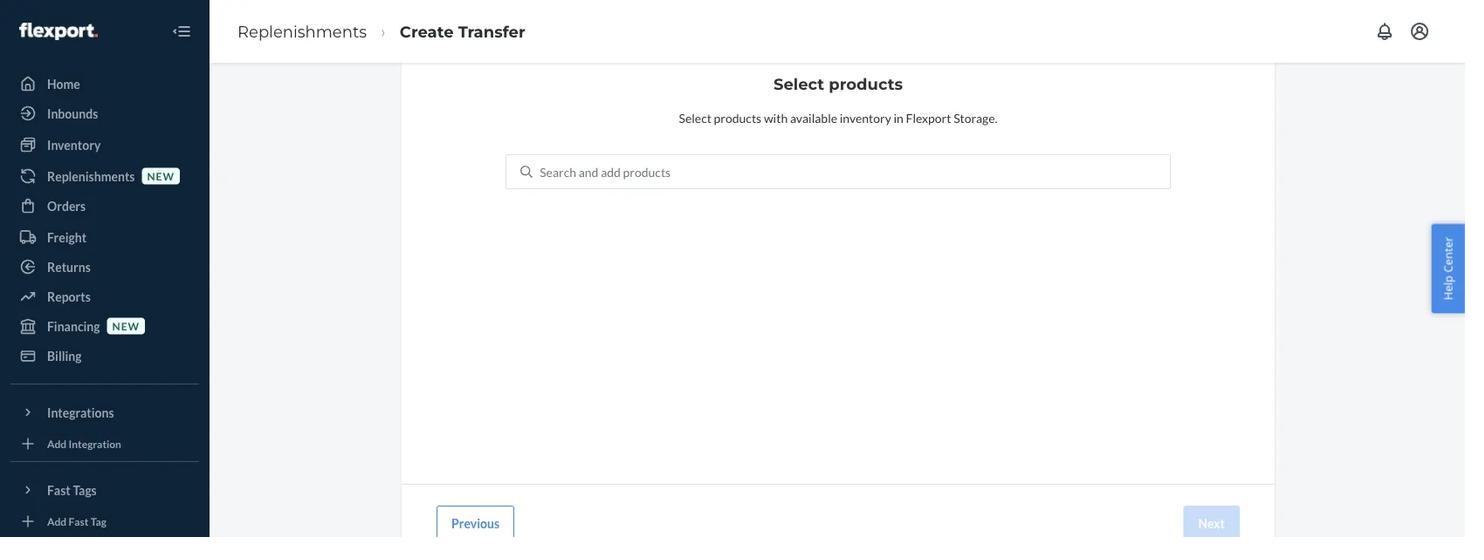 Task type: describe. For each thing, give the bounding box(es) containing it.
select products with available inventory in flexport storage.
[[679, 110, 998, 125]]

financing
[[47, 319, 100, 334]]

returns
[[47, 260, 91, 275]]

flexport
[[906, 110, 951, 125]]

add for add fast tag
[[47, 516, 67, 528]]

fast tags
[[47, 483, 97, 498]]

replenishments inside the breadcrumbs navigation
[[238, 22, 367, 41]]

help center
[[1440, 237, 1456, 301]]

new for financing
[[112, 320, 140, 333]]

returns link
[[10, 253, 199, 281]]

tags
[[73, 483, 97, 498]]

products for select products with available inventory in flexport storage.
[[714, 110, 762, 125]]

integration
[[69, 438, 121, 451]]

open account menu image
[[1409, 21, 1430, 42]]

inventory
[[840, 110, 891, 125]]

in
[[894, 110, 904, 125]]

select for select products
[[774, 74, 825, 93]]

billing link
[[10, 342, 199, 370]]

inventory
[[47, 138, 101, 152]]

search and add products
[[540, 165, 671, 179]]

reports
[[47, 289, 91, 304]]

integrations button
[[10, 399, 199, 427]]

create transfer
[[400, 22, 525, 41]]

fast inside dropdown button
[[47, 483, 70, 498]]

inventory link
[[10, 131, 199, 159]]

storage.
[[954, 110, 998, 125]]

add fast tag
[[47, 516, 106, 528]]

help center button
[[1432, 224, 1465, 314]]

integrations
[[47, 406, 114, 420]]

and
[[579, 165, 599, 179]]

1 vertical spatial replenishments
[[47, 169, 135, 184]]

home
[[47, 76, 80, 91]]



Task type: vqa. For each thing, say whether or not it's contained in the screenshot.
Add to the top
yes



Task type: locate. For each thing, give the bounding box(es) containing it.
products up inventory
[[829, 74, 903, 93]]

select products
[[774, 74, 903, 93]]

freight
[[47, 230, 87, 245]]

add integration
[[47, 438, 121, 451]]

help
[[1440, 276, 1456, 301]]

search
[[540, 165, 576, 179]]

1 horizontal spatial products
[[714, 110, 762, 125]]

freight link
[[10, 224, 199, 252]]

fast left tags
[[47, 483, 70, 498]]

create
[[400, 22, 454, 41]]

1 vertical spatial products
[[714, 110, 762, 125]]

add
[[601, 165, 621, 179]]

products left with
[[714, 110, 762, 125]]

fast tags button
[[10, 477, 199, 505]]

create transfer link
[[400, 22, 525, 41]]

open notifications image
[[1375, 21, 1395, 42]]

fast left tag
[[69, 516, 89, 528]]

products right add
[[623, 165, 671, 179]]

select up available
[[774, 74, 825, 93]]

1 add from the top
[[47, 438, 67, 451]]

replenishments link
[[238, 22, 367, 41]]

new down reports link
[[112, 320, 140, 333]]

select for select products with available inventory in flexport storage.
[[679, 110, 712, 125]]

billing
[[47, 349, 82, 364]]

add
[[47, 438, 67, 451], [47, 516, 67, 528]]

previous
[[451, 517, 500, 531]]

1 vertical spatial select
[[679, 110, 712, 125]]

0 vertical spatial fast
[[47, 483, 70, 498]]

0 vertical spatial new
[[147, 170, 175, 182]]

available
[[790, 110, 838, 125]]

1 vertical spatial new
[[112, 320, 140, 333]]

add integration link
[[10, 434, 199, 455]]

2 horizontal spatial products
[[829, 74, 903, 93]]

select left with
[[679, 110, 712, 125]]

add left integration
[[47, 438, 67, 451]]

0 vertical spatial replenishments
[[238, 22, 367, 41]]

add fast tag link
[[10, 512, 199, 533]]

0 vertical spatial add
[[47, 438, 67, 451]]

1 horizontal spatial new
[[147, 170, 175, 182]]

inbounds link
[[10, 100, 199, 127]]

new for replenishments
[[147, 170, 175, 182]]

next button
[[1184, 506, 1240, 538]]

fast
[[47, 483, 70, 498], [69, 516, 89, 528]]

breadcrumbs navigation
[[224, 6, 539, 57]]

flexport logo image
[[19, 23, 98, 40]]

orders link
[[10, 192, 199, 220]]

search image
[[521, 166, 533, 178]]

previous button
[[437, 506, 514, 538]]

with
[[764, 110, 788, 125]]

new
[[147, 170, 175, 182], [112, 320, 140, 333]]

inbounds
[[47, 106, 98, 121]]

close navigation image
[[171, 21, 192, 42]]

2 add from the top
[[47, 516, 67, 528]]

2 vertical spatial products
[[623, 165, 671, 179]]

select
[[774, 74, 825, 93], [679, 110, 712, 125]]

home link
[[10, 70, 199, 98]]

tag
[[91, 516, 106, 528]]

0 horizontal spatial replenishments
[[47, 169, 135, 184]]

1 horizontal spatial replenishments
[[238, 22, 367, 41]]

products
[[829, 74, 903, 93], [714, 110, 762, 125], [623, 165, 671, 179]]

1 vertical spatial fast
[[69, 516, 89, 528]]

0 vertical spatial products
[[829, 74, 903, 93]]

0 horizontal spatial products
[[623, 165, 671, 179]]

0 horizontal spatial new
[[112, 320, 140, 333]]

replenishments
[[238, 22, 367, 41], [47, 169, 135, 184]]

reports link
[[10, 283, 199, 311]]

0 vertical spatial select
[[774, 74, 825, 93]]

products for select products
[[829, 74, 903, 93]]

center
[[1440, 237, 1456, 273]]

1 horizontal spatial select
[[774, 74, 825, 93]]

new up orders link
[[147, 170, 175, 182]]

1 vertical spatial add
[[47, 516, 67, 528]]

0 horizontal spatial select
[[679, 110, 712, 125]]

next
[[1198, 517, 1225, 531]]

add for add integration
[[47, 438, 67, 451]]

transfer
[[458, 22, 525, 41]]

orders
[[47, 199, 86, 214]]

add down fast tags
[[47, 516, 67, 528]]



